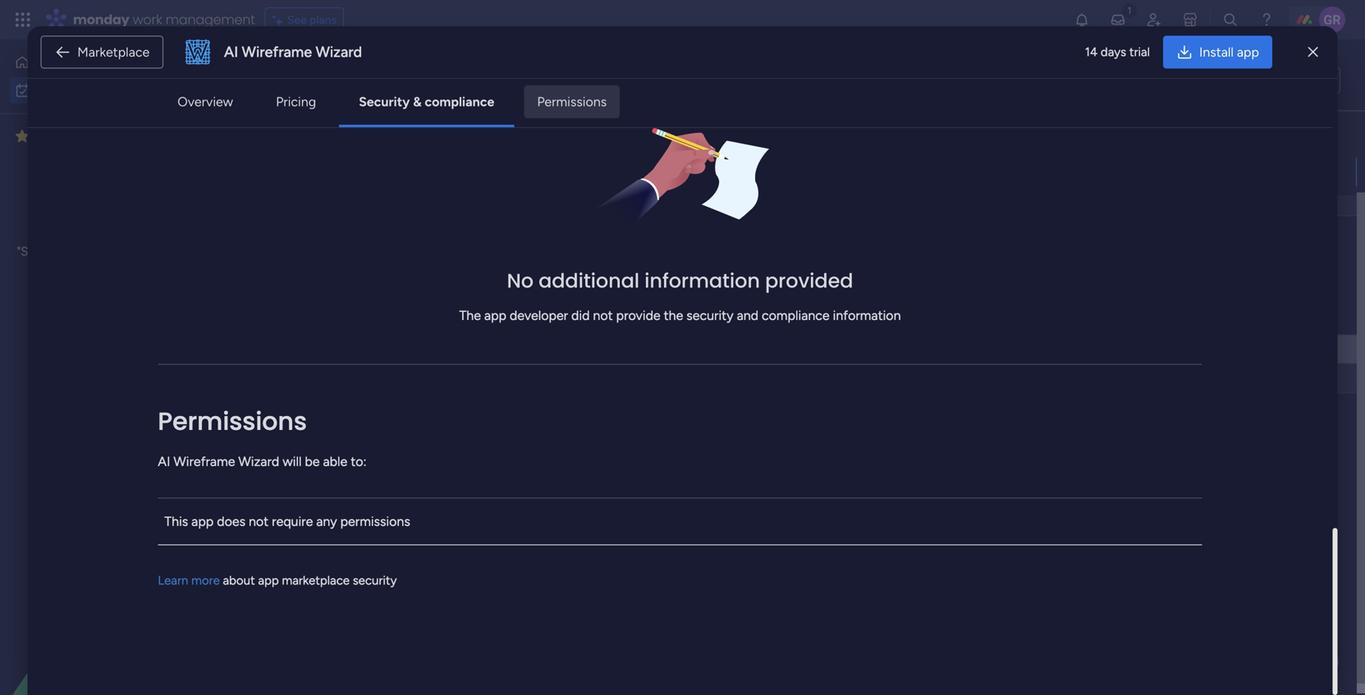 Task type: locate. For each thing, give the bounding box(es) containing it.
1 horizontal spatial any
[[316, 514, 337, 529]]

1 vertical spatial 0
[[402, 550, 409, 563]]

home
[[36, 55, 67, 69]]

0 horizontal spatial wizard
[[238, 454, 279, 469]]

days
[[1101, 45, 1126, 59]]

1 vertical spatial group
[[731, 309, 763, 323]]

marketplace
[[77, 44, 150, 60]]

wizard left will
[[238, 454, 279, 469]]

the app developer did not provide the security and compliance information
[[459, 308, 901, 323]]

any
[[50, 244, 70, 259], [316, 514, 337, 529]]

0 vertical spatial ai
[[224, 43, 238, 61]]

list
[[1318, 73, 1333, 87]]

1 horizontal spatial ai
[[224, 43, 238, 61]]

1 vertical spatial information
[[833, 308, 901, 323]]

monday
[[73, 10, 129, 29]]

board
[[73, 244, 105, 259]]

permissions up 'ai wireframe wizard will be able to:' at the left of page
[[158, 404, 307, 439]]

the
[[664, 308, 683, 323]]

0 vertical spatial permissions
[[537, 94, 607, 110]]

about
[[223, 573, 255, 588]]

wireframe up "my"
[[242, 43, 312, 61]]

wizard up work on the left top of page
[[316, 43, 362, 61]]

information
[[644, 267, 760, 294], [833, 308, 901, 323]]

wireframe up does at left bottom
[[174, 454, 235, 469]]

information down provided
[[833, 308, 901, 323]]

1 vertical spatial wireframe
[[174, 454, 235, 469]]

learn more about app marketplace security
[[158, 573, 397, 588]]

app right install
[[1237, 44, 1259, 60]]

provide
[[616, 308, 661, 323]]

0 vertical spatial group
[[731, 131, 763, 145]]

permissions up 'customize' button
[[537, 94, 607, 110]]

app for install
[[1237, 44, 1259, 60]]

marketplace
[[282, 573, 350, 588]]

/
[[343, 131, 351, 152], [355, 427, 362, 448], [316, 486, 324, 507], [390, 545, 398, 566]]

greg robinson image
[[1319, 7, 1345, 33]]

application logo image
[[185, 39, 211, 65]]

ai for ai wireframe wizard will be able to:
[[158, 454, 170, 469]]

ai up this
[[158, 454, 170, 469]]

pricing button
[[263, 85, 329, 118]]

date
[[352, 545, 386, 566]]

1 horizontal spatial security
[[686, 308, 734, 323]]

any down later / 0 items
[[316, 514, 337, 529]]

0 vertical spatial items
[[338, 490, 367, 504]]

my
[[242, 62, 280, 98]]

wizard
[[316, 43, 362, 61], [238, 454, 279, 469]]

lottie animation element
[[0, 529, 209, 695]]

0 horizontal spatial ai
[[158, 454, 170, 469]]

1 horizontal spatial items
[[412, 550, 440, 563]]

1 vertical spatial ai
[[158, 454, 170, 469]]

security & compliance
[[359, 94, 494, 110]]

board
[[892, 309, 922, 323]]

ai right application logo
[[224, 43, 238, 61]]

1 group from the top
[[731, 131, 763, 145]]

compliance right "&"
[[425, 94, 494, 110]]

0 horizontal spatial items
[[338, 490, 367, 504]]

1 horizontal spatial not
[[593, 308, 613, 323]]

None search field
[[311, 130, 460, 156]]

later
[[135, 263, 159, 277]]

to do list
[[1287, 73, 1333, 87]]

0 vertical spatial 0
[[328, 490, 335, 504]]

dapulse x slim image
[[1308, 42, 1318, 62]]

overview
[[178, 94, 233, 110]]

install app
[[1199, 44, 1259, 60]]

0 vertical spatial any
[[50, 244, 70, 259]]

update feed image
[[1110, 11, 1126, 28]]

14
[[1085, 45, 1098, 59]]

1 vertical spatial permissions
[[158, 404, 307, 439]]

not right does at left bottom
[[249, 514, 269, 529]]

1 vertical spatial wizard
[[238, 454, 279, 469]]

monday marketplace image
[[1182, 11, 1198, 28]]

pricing
[[276, 94, 316, 110]]

to:
[[351, 454, 367, 469]]

any up easily
[[50, 244, 70, 259]]

require
[[272, 514, 313, 529]]

1 vertical spatial compliance
[[762, 308, 830, 323]]

favorites button
[[11, 122, 160, 150]]

1 vertical spatial items
[[412, 550, 440, 563]]

0 horizontal spatial information
[[644, 267, 760, 294]]

0 vertical spatial not
[[593, 308, 613, 323]]

select product image
[[15, 11, 31, 28]]

to do list button
[[1256, 67, 1340, 94]]

group right the at the top
[[731, 309, 763, 323]]

app for the
[[484, 308, 506, 323]]

customize
[[614, 136, 669, 150]]

search everything image
[[1222, 11, 1239, 28]]

to-
[[705, 167, 721, 180]]

0 right date
[[402, 550, 409, 563]]

app
[[1237, 44, 1259, 60], [484, 308, 506, 323], [191, 514, 214, 529], [258, 573, 279, 588]]

ai
[[224, 43, 238, 61], [158, 454, 170, 469]]

0 horizontal spatial wireframe
[[174, 454, 235, 469]]

app inside button
[[1237, 44, 1259, 60]]

1 horizontal spatial wireframe
[[242, 43, 312, 61]]

0 horizontal spatial not
[[249, 514, 269, 529]]

learn
[[158, 573, 188, 588]]

app right this
[[191, 514, 214, 529]]

you
[[149, 244, 170, 259]]

later / 0 items
[[276, 486, 367, 507]]

0 vertical spatial wizard
[[316, 43, 362, 61]]

items right date
[[412, 550, 440, 563]]

no
[[507, 267, 533, 294]]

/ right date
[[390, 545, 398, 566]]

ai for ai wireframe wizard
[[224, 43, 238, 61]]

next week /
[[276, 427, 366, 448]]

0 horizontal spatial any
[[50, 244, 70, 259]]

compliance
[[425, 94, 494, 110], [762, 308, 830, 323]]

not
[[593, 308, 613, 323], [249, 514, 269, 529]]

any inside "star" any board so that you can easily access it later
[[50, 244, 70, 259]]

see
[[287, 13, 307, 27]]

be
[[305, 454, 320, 469]]

items
[[338, 490, 367, 504], [412, 550, 440, 563]]

0 down able
[[328, 490, 335, 504]]

0 vertical spatial compliance
[[425, 94, 494, 110]]

overdue
[[276, 131, 339, 152]]

/ up to:
[[355, 427, 362, 448]]

0 inside later / 0 items
[[328, 490, 335, 504]]

app right the
[[484, 308, 506, 323]]

learn more link
[[158, 573, 220, 588]]

help image
[[1258, 11, 1275, 28]]

items inside the without a date / 0 items
[[412, 550, 440, 563]]

notifications image
[[1074, 11, 1090, 28]]

1 horizontal spatial wizard
[[316, 43, 362, 61]]

overview button
[[164, 85, 246, 118]]

see plans button
[[265, 7, 344, 32]]

group up do
[[731, 131, 763, 145]]

2 group from the top
[[731, 309, 763, 323]]

1 horizontal spatial compliance
[[762, 308, 830, 323]]

group
[[731, 131, 763, 145], [731, 309, 763, 323]]

ai wireframe wizard will be able to:
[[158, 454, 367, 469]]

1 vertical spatial security
[[353, 573, 397, 588]]

0
[[328, 490, 335, 504], [402, 550, 409, 563]]

1 horizontal spatial 0
[[402, 550, 409, 563]]

the
[[459, 308, 481, 323]]

compliance inside 'button'
[[425, 94, 494, 110]]

0 horizontal spatial 0
[[328, 490, 335, 504]]

easily
[[50, 263, 81, 277]]

security down date
[[353, 573, 397, 588]]

not right did
[[593, 308, 613, 323]]

1 horizontal spatial permissions
[[537, 94, 607, 110]]

0 vertical spatial information
[[644, 267, 760, 294]]

items up permissions
[[338, 490, 367, 504]]

0 vertical spatial wireframe
[[242, 43, 312, 61]]

security right the at the top
[[686, 308, 734, 323]]

without
[[276, 545, 334, 566]]

information up the app developer did not provide the security and compliance information
[[644, 267, 760, 294]]

security
[[686, 308, 734, 323], [353, 573, 397, 588]]

0 horizontal spatial compliance
[[425, 94, 494, 110]]

compliance down provided
[[762, 308, 830, 323]]

access
[[84, 263, 121, 277]]

permissions
[[537, 94, 607, 110], [158, 404, 307, 439]]



Task type: vqa. For each thing, say whether or not it's contained in the screenshot.
Item
no



Task type: describe. For each thing, give the bounding box(es) containing it.
a
[[338, 545, 348, 566]]

additional
[[539, 267, 639, 294]]

my work
[[242, 62, 352, 98]]

no additional information provided
[[507, 267, 853, 294]]

1 vertical spatial not
[[249, 514, 269, 529]]

app right the about
[[258, 573, 279, 588]]

wireframe for ai wireframe wizard will be able to:
[[174, 454, 235, 469]]

home link
[[10, 49, 199, 76]]

and
[[737, 308, 758, 323]]

invite members image
[[1146, 11, 1162, 28]]

without a date / 0 items
[[276, 545, 440, 566]]

wizard for ai wireframe wizard will be able to:
[[238, 454, 279, 469]]

install
[[1199, 44, 1234, 60]]

wireframe for ai wireframe wizard
[[242, 43, 312, 61]]

later
[[276, 486, 313, 507]]

1 image
[[1122, 1, 1137, 19]]

work
[[133, 10, 162, 29]]

so
[[108, 244, 121, 259]]

does
[[217, 514, 245, 529]]

do
[[1302, 73, 1315, 87]]

to-do
[[705, 167, 734, 180]]

favorites
[[35, 128, 90, 144]]

marketplace button
[[40, 36, 164, 69]]

install app button
[[1163, 36, 1272, 69]]

"star"
[[17, 244, 47, 259]]

14 days trial
[[1085, 45, 1150, 59]]

week
[[312, 427, 351, 448]]

security
[[359, 94, 410, 110]]

"star" any board so that you can easily access it later
[[17, 244, 193, 277]]

customize button
[[587, 130, 676, 156]]

more
[[191, 573, 220, 588]]

developer
[[510, 308, 568, 323]]

that
[[124, 244, 146, 259]]

0 vertical spatial security
[[686, 308, 734, 323]]

ai wireframe wizard
[[224, 43, 362, 61]]

overdue /
[[276, 131, 355, 152]]

wizard for ai wireframe wizard
[[316, 43, 362, 61]]

can
[[173, 244, 193, 259]]

trial
[[1129, 45, 1150, 59]]

provided
[[765, 267, 853, 294]]

management
[[166, 10, 255, 29]]

items inside later / 0 items
[[338, 490, 367, 504]]

work
[[286, 62, 352, 98]]

it
[[124, 263, 132, 277]]

will
[[283, 454, 302, 469]]

1 horizontal spatial information
[[833, 308, 901, 323]]

this app does not require any permissions
[[164, 514, 410, 529]]

lottie animation image
[[0, 529, 209, 695]]

did
[[571, 308, 590, 323]]

security & compliance button
[[346, 85, 508, 118]]

permissions button
[[524, 85, 620, 118]]

no additional information provided image
[[590, 74, 770, 244]]

this
[[164, 514, 188, 529]]

/ right later at the left
[[316, 486, 324, 507]]

monday work management
[[73, 10, 255, 29]]

to
[[1287, 73, 1299, 87]]

0 inside the without a date / 0 items
[[402, 550, 409, 563]]

Filter dashboard by text search field
[[311, 130, 460, 156]]

0 horizontal spatial security
[[353, 573, 397, 588]]

next
[[276, 427, 308, 448]]

1 vertical spatial any
[[316, 514, 337, 529]]

able
[[323, 454, 347, 469]]

&
[[413, 94, 422, 110]]

app for this
[[191, 514, 214, 529]]

v2 star 2 image
[[16, 126, 29, 146]]

do
[[721, 167, 734, 180]]

home option
[[10, 49, 199, 76]]

see plans
[[287, 13, 337, 27]]

plans
[[309, 13, 337, 27]]

permissions inside button
[[537, 94, 607, 110]]

/ right overdue
[[343, 131, 351, 152]]

0 horizontal spatial permissions
[[158, 404, 307, 439]]

permissions
[[340, 514, 410, 529]]



